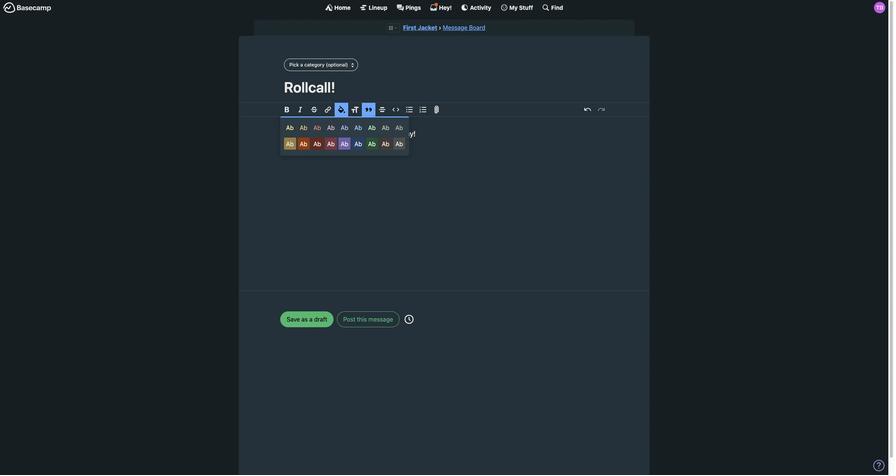 Task type: vqa. For each thing, say whether or not it's contained in the screenshot.
jared davis icon to the left
no



Task type: locate. For each thing, give the bounding box(es) containing it.
name
[[337, 139, 361, 150]]

a
[[301, 62, 303, 68], [365, 129, 369, 138], [310, 316, 313, 323]]

here
[[378, 139, 397, 150]]

save as a draft
[[287, 316, 327, 323]]

do
[[355, 129, 363, 138]]

›
[[439, 24, 442, 31]]

0 horizontal spatial a
[[301, 62, 303, 68]]

first jacket
[[403, 24, 438, 31]]

0 vertical spatial a
[[301, 62, 303, 68]]

this
[[357, 316, 367, 323]]

pings button
[[397, 4, 421, 11]]

:)
[[399, 139, 405, 150]]

find
[[552, 4, 563, 11]]

pings
[[406, 4, 421, 11]]

post
[[343, 316, 356, 323]]

my stuff button
[[501, 4, 533, 11]]

find button
[[543, 4, 563, 11]]

a right pick
[[301, 62, 303, 68]]

2 vertical spatial a
[[310, 316, 313, 323]]

a right as
[[310, 316, 313, 323]]

a inside button
[[301, 62, 303, 68]]

pick
[[290, 62, 299, 68]]

hey! button
[[430, 3, 452, 11]]

1 vertical spatial a
[[365, 129, 369, 138]]

hello everyone! let's do a roll call today! type your name out here :)
[[284, 129, 416, 150]]

let's
[[337, 129, 353, 138]]

1 horizontal spatial a
[[310, 316, 313, 323]]

pick a category (optional)
[[290, 62, 348, 68]]

category
[[305, 62, 325, 68]]

out
[[363, 139, 376, 150]]

2 horizontal spatial a
[[365, 129, 369, 138]]

hello
[[284, 129, 301, 138]]

type
[[294, 139, 315, 150]]

lineup
[[369, 4, 388, 11]]

pick a category (optional) button
[[284, 59, 358, 71]]

post this message button
[[337, 311, 400, 327]]

your
[[317, 139, 335, 150]]

message board link
[[443, 24, 486, 31]]

everyone!
[[303, 129, 335, 138]]

a right do at the left top of page
[[365, 129, 369, 138]]

call
[[382, 129, 393, 138]]

main element
[[0, 0, 889, 15]]

home link
[[325, 4, 351, 11]]

lineup link
[[360, 4, 388, 11]]

hey!
[[439, 4, 452, 11]]



Task type: describe. For each thing, give the bounding box(es) containing it.
activity
[[470, 4, 492, 11]]

message
[[369, 316, 393, 323]]

save
[[287, 316, 300, 323]]

activity link
[[461, 4, 492, 11]]

my
[[510, 4, 518, 11]]

as
[[302, 316, 308, 323]]

first jacket link
[[403, 24, 438, 31]]

Type a title… text field
[[284, 79, 605, 96]]

save as a draft button
[[280, 311, 334, 327]]

board
[[469, 24, 486, 31]]

a inside hello everyone! let's do a roll call today! type your name out here :)
[[365, 129, 369, 138]]

switch accounts image
[[3, 2, 51, 14]]

first
[[403, 24, 417, 31]]

today!
[[395, 129, 416, 138]]

stuff
[[519, 4, 533, 11]]

a inside "button"
[[310, 316, 313, 323]]

message
[[443, 24, 468, 31]]

post this message
[[343, 316, 393, 323]]

› message board
[[439, 24, 486, 31]]

roll
[[371, 129, 381, 138]]

jacket
[[418, 24, 438, 31]]

tyler black image
[[875, 2, 886, 13]]

Write away… text field
[[262, 117, 627, 281]]

home
[[335, 4, 351, 11]]

my stuff
[[510, 4, 533, 11]]

(optional)
[[326, 62, 348, 68]]

draft
[[314, 316, 327, 323]]

schedule this to post later image
[[405, 315, 414, 324]]



